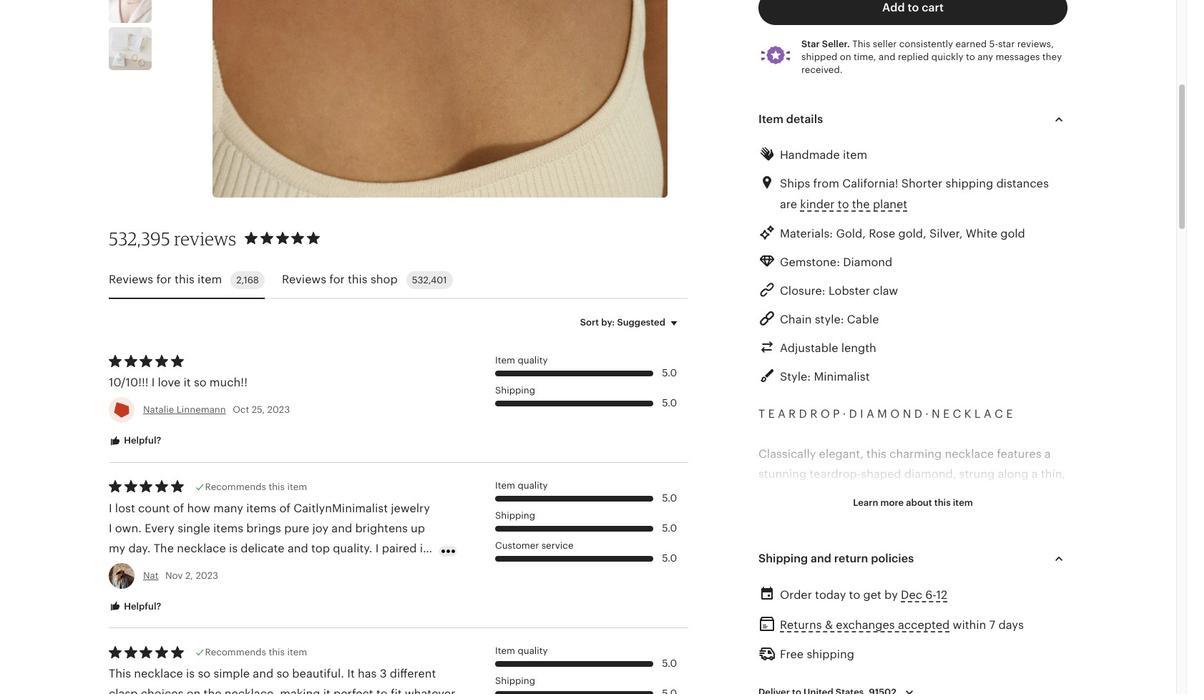 Task type: locate. For each thing, give the bounding box(es) containing it.
1 vertical spatial item quality
[[496, 480, 548, 491]]

1 vertical spatial recommends
[[205, 647, 266, 658]]

charming
[[890, 447, 943, 461]]

a down top
[[321, 562, 327, 575]]

∙ left 18k
[[884, 628, 887, 641]]

0 vertical spatial items
[[246, 502, 277, 515]]

1 horizontal spatial c
[[995, 407, 1004, 421]]

policies
[[872, 552, 915, 566]]

choices
[[141, 687, 184, 695]]

minimalist
[[814, 370, 870, 383]]

0 horizontal spatial is
[[186, 667, 195, 681]]

on down seller.
[[840, 51, 852, 62]]

i left lost
[[109, 502, 112, 515]]

0 vertical spatial on
[[840, 51, 852, 62]]

0 vertical spatial a
[[1045, 447, 1052, 461]]

o
[[821, 407, 831, 421], [891, 407, 900, 421]]

0 horizontal spatial delicate
[[241, 542, 285, 555]]

and down caitlynminimalist
[[332, 522, 352, 535]]

shipping down "• finish: sterling silver ∙ 18k gold" at bottom
[[807, 648, 855, 661]]

n right m
[[903, 407, 912, 421]]

2 vertical spatial necklace
[[134, 667, 183, 681]]

any down 5-
[[978, 51, 994, 62]]

• left finish:
[[759, 628, 763, 641]]

• for • material: high quality solid 925 sterling silver
[[759, 588, 763, 601]]

the inside kinder to the planet 'button'
[[853, 197, 870, 211]]

delicate down stunning
[[759, 487, 803, 501]]

c right "l"
[[995, 407, 1004, 421]]

2 helpful? from the top
[[122, 601, 161, 612]]

it down beautiful.
[[323, 687, 331, 695]]

d
[[800, 407, 808, 421], [850, 407, 858, 421], [915, 407, 923, 421]]

any down make
[[1035, 527, 1054, 541]]

0 vertical spatial quality
[[518, 355, 548, 366]]

and inside dropdown button
[[811, 552, 832, 566]]

so
[[194, 376, 207, 390], [198, 667, 211, 681], [277, 667, 289, 681]]

a right "l"
[[984, 407, 992, 421]]

perfect down it
[[334, 687, 374, 695]]

on right 'choices'
[[187, 687, 201, 695]]

1 horizontal spatial delicate
[[759, 487, 803, 501]]

to inside add to cart button
[[908, 0, 920, 14]]

for left 'shop'
[[330, 273, 345, 286]]

1 quality from the top
[[518, 355, 548, 366]]

1 vertical spatial silver
[[851, 628, 881, 641]]

1 vertical spatial recommends this item
[[205, 647, 307, 658]]

0 vertical spatial recommends
[[205, 482, 266, 493]]

1 horizontal spatial from
[[883, 507, 909, 521]]

1 vertical spatial necklace
[[177, 542, 226, 555]]

paired
[[382, 542, 417, 555]]

helpful? button down nat link
[[98, 594, 172, 620]]

0 horizontal spatial e
[[769, 407, 775, 421]]

6-
[[926, 588, 937, 602]]

2 helpful? button from the top
[[98, 594, 172, 620]]

0 vertical spatial sterling
[[942, 588, 985, 601]]

e right "l"
[[1007, 407, 1014, 421]]

item up pure
[[287, 482, 307, 493]]

claw
[[874, 284, 899, 298]]

chain style: cable
[[781, 313, 880, 326]]

this left 'shop'
[[348, 273, 368, 286]]

this
[[853, 38, 871, 49], [109, 667, 131, 681]]

rose
[[869, 227, 896, 240]]

perfect down quality.
[[330, 562, 370, 575]]

tab list containing reviews for this item
[[109, 263, 689, 299]]

1 helpful? button from the top
[[98, 428, 172, 455]]

c left k
[[953, 407, 962, 421]]

is up earrings
[[229, 542, 238, 555]]

1 horizontal spatial n
[[932, 407, 941, 421]]

1 vertical spatial helpful?
[[122, 601, 161, 612]]

to right kinder
[[838, 197, 850, 211]]

0 horizontal spatial sterling
[[805, 628, 848, 641]]

helpful? button
[[98, 428, 172, 455], [98, 594, 172, 620]]

sort by: suggested button
[[570, 308, 694, 338]]

0 vertical spatial helpful?
[[122, 436, 161, 446]]

0 vertical spatial shipping
[[946, 177, 994, 190]]

so left simple
[[198, 667, 211, 681]]

this for necklace
[[109, 667, 131, 681]]

about
[[907, 497, 933, 508]]

0 horizontal spatial from
[[814, 177, 840, 190]]

1 horizontal spatial 2023
[[267, 405, 290, 416]]

of left how
[[173, 502, 184, 515]]

3 item quality from the top
[[496, 646, 548, 657]]

∙ right p
[[843, 407, 847, 421]]

thin,
[[1042, 467, 1066, 481]]

1 horizontal spatial any
[[1035, 527, 1054, 541]]

silver left 18k
[[851, 628, 881, 641]]

0 vertical spatial item quality
[[496, 355, 548, 366]]

• for • finish: sterling silver ∙ 18k gold
[[759, 628, 763, 641]]

reviews,
[[1018, 38, 1055, 49]]

handmade item
[[781, 148, 868, 162]]

e left k
[[944, 407, 950, 421]]

1 horizontal spatial the
[[853, 197, 870, 211]]

0 horizontal spatial items
[[213, 522, 244, 535]]

shaped
[[862, 467, 902, 481]]

recommends up how
[[205, 482, 266, 493]]

of down make
[[1057, 527, 1068, 541]]

1 horizontal spatial shipping
[[946, 177, 994, 190]]

this up time,
[[853, 38, 871, 49]]

item
[[759, 112, 784, 126], [496, 355, 516, 366], [496, 480, 516, 491], [496, 646, 516, 657]]

star seller.
[[802, 38, 851, 49]]

this up shaped
[[867, 447, 887, 461]]

1 vertical spatial any
[[1035, 527, 1054, 541]]

l
[[975, 407, 981, 421]]

n left k
[[932, 407, 941, 421]]

1 o from the left
[[821, 407, 831, 421]]

2 reviews from the left
[[282, 273, 327, 286]]

1 vertical spatial perfect
[[334, 687, 374, 695]]

0 horizontal spatial a
[[778, 407, 786, 421]]

helpful? down 'you' at left
[[122, 601, 161, 612]]

25,
[[252, 405, 265, 416]]

trademark
[[797, 527, 853, 541]]

0 vertical spatial •
[[759, 588, 763, 601]]

from down pear
[[883, 507, 909, 521]]

1 item quality from the top
[[496, 355, 548, 366]]

0 horizontal spatial 2023
[[196, 570, 218, 581]]

a up thin,
[[1045, 447, 1052, 461]]

caitlynminimalist
[[294, 502, 388, 515]]

necklace,
[[225, 687, 277, 695]]

2 horizontal spatial a
[[984, 407, 992, 421]]

sterling up the free shipping
[[805, 628, 848, 641]]

1 horizontal spatial reviews
[[282, 273, 327, 286]]

the down california!
[[853, 197, 870, 211]]

0 vertical spatial recommends this item
[[205, 482, 307, 493]]

chain.
[[806, 487, 839, 501]]

0 horizontal spatial d
[[800, 407, 808, 421]]

is left simple
[[186, 667, 195, 681]]

2 • from the top
[[759, 628, 763, 641]]

item inside learn more about this item dropdown button
[[954, 497, 974, 508]]

item quality for nat nov 2, 2023
[[496, 480, 548, 491]]

this inside this necklace is so simple and so beautiful. it has 3 different clasp choices on the necklace, making it perfect to fit whateve
[[109, 667, 131, 681]]

sure
[[1014, 487, 1037, 501]]

on inside this necklace is so simple and so beautiful. it has 3 different clasp choices on the necklace, making it perfect to fit whateve
[[187, 687, 201, 695]]

this inside this seller consistently earned 5-star reviews, shipped on time, and replied quickly to any messages they received.
[[853, 38, 871, 49]]

1 vertical spatial •
[[759, 628, 763, 641]]

so up making
[[277, 667, 289, 681]]

2 vertical spatial quality
[[518, 646, 548, 657]]

18k
[[891, 628, 910, 641]]

0 vertical spatial perfect
[[330, 562, 370, 575]]

from up kinder
[[814, 177, 840, 190]]

a right t
[[778, 407, 786, 421]]

recommends
[[205, 482, 266, 493], [205, 647, 266, 658]]

2,168
[[236, 275, 259, 286]]

reviews right 2,168
[[282, 273, 327, 286]]

silver up days
[[988, 588, 1019, 601]]

0 horizontal spatial the
[[204, 687, 222, 695]]

1 horizontal spatial d
[[850, 407, 858, 421]]

to inside this seller consistently earned 5-star reviews, shipped on time, and replied quickly to any messages they received.
[[967, 51, 976, 62]]

today
[[816, 588, 847, 602]]

recommends this item up brings
[[205, 482, 307, 493]]

1 vertical spatial the
[[204, 687, 222, 695]]

kinder to the planet
[[801, 197, 908, 211]]

3 a from the left
[[984, 407, 992, 421]]

532,395
[[109, 228, 170, 250]]

2 horizontal spatial d
[[915, 407, 923, 421]]

it right love
[[184, 376, 191, 390]]

tab list
[[109, 263, 689, 299]]

1 n from the left
[[903, 407, 912, 421]]

instant
[[931, 527, 968, 541]]

item up beautiful.
[[287, 647, 307, 658]]

nov
[[165, 570, 183, 581]]

0 horizontal spatial this
[[109, 667, 131, 681]]

many down chain.
[[798, 507, 828, 521]]

center.
[[992, 507, 1030, 521]]

c
[[953, 407, 962, 421], [995, 407, 1004, 421]]

n
[[903, 407, 912, 421], [932, 407, 941, 421]]

2 n from the left
[[932, 407, 941, 421]]

to left fit
[[377, 687, 388, 695]]

adjustable
[[781, 341, 839, 355]]

r left p
[[811, 407, 818, 421]]

make
[[1033, 507, 1062, 521]]

item quality for natalie linnemann oct 25, 2023
[[496, 355, 548, 366]]

and down seller
[[879, 51, 896, 62]]

2023 up beautiful
[[196, 570, 218, 581]]

item left will
[[954, 497, 974, 508]]

it inside classically elegant, this charming necklace features a stunning teardrop-shaped diamond, strung along a thin, delicate chain. its dainty pear diamond will be sure to attract many admirers from left, right, and center. make it your trademark staple to add instant richness to any of your day-to-night looks.
[[759, 527, 766, 541]]

for for item
[[156, 273, 172, 286]]

1 recommends this item from the top
[[205, 482, 307, 493]]

2 d from the left
[[850, 407, 858, 421]]

shorter
[[902, 177, 943, 190]]

1 horizontal spatial r
[[811, 407, 818, 421]]

2023 right 25,
[[267, 405, 290, 416]]

1 horizontal spatial items
[[246, 502, 277, 515]]

your down the attract
[[769, 527, 794, 541]]

1 vertical spatial on
[[187, 687, 201, 695]]

reviews for reviews for this item
[[109, 273, 153, 286]]

dainty
[[859, 487, 893, 501]]

returns & exchanges accepted button
[[781, 615, 950, 636]]

style: minimalist
[[781, 370, 870, 383]]

0 horizontal spatial shipping
[[807, 648, 855, 661]]

quality for natalie linnemann oct 25, 2023
[[518, 355, 548, 366]]

0 vertical spatial any
[[978, 51, 994, 62]]

items right single
[[213, 522, 244, 535]]

item inside dropdown button
[[759, 112, 784, 126]]

recommends this item up simple
[[205, 647, 307, 658]]

teardrop diamond necklace by caitlyn minimalist pear diamond image 7 image
[[109, 27, 152, 70]]

a left thin,
[[1032, 467, 1039, 481]]

and up necklace,
[[253, 667, 274, 681]]

for down nov
[[168, 582, 183, 595]]

0 horizontal spatial n
[[903, 407, 912, 421]]

2 horizontal spatial of
[[1057, 527, 1068, 541]]

0 horizontal spatial any
[[978, 51, 994, 62]]

0 horizontal spatial r
[[789, 407, 797, 421]]

2 vertical spatial item quality
[[496, 646, 548, 657]]

1 5.0 from the top
[[662, 367, 677, 379]]

cable
[[848, 313, 880, 326]]

seller
[[874, 38, 897, 49]]

and inside this necklace is so simple and so beautiful. it has 3 different clasp choices on the necklace, making it perfect to fit whateve
[[253, 667, 274, 681]]

1 horizontal spatial e
[[944, 407, 950, 421]]

o left p
[[821, 407, 831, 421]]

1 horizontal spatial is
[[229, 542, 238, 555]]

and down will
[[969, 507, 989, 521]]

532,401
[[412, 275, 447, 286]]

any inside classically elegant, this charming necklace features a stunning teardrop-shaped diamond, strung along a thin, delicate chain. its dainty pear diamond will be sure to attract many admirers from left, right, and center. make it your trademark staple to add instant richness to any of your day-to-night looks.
[[1035, 527, 1054, 541]]

0 vertical spatial necklace
[[946, 447, 995, 461]]

1 vertical spatial a
[[1032, 467, 1039, 481]]

item details
[[759, 112, 824, 126]]

1 e from the left
[[769, 407, 775, 421]]

much!!
[[210, 376, 248, 390]]

2 r from the left
[[811, 407, 818, 421]]

1 d from the left
[[800, 407, 808, 421]]

the down simple
[[204, 687, 222, 695]]

1 vertical spatial this
[[109, 667, 131, 681]]

1 • from the top
[[759, 588, 763, 601]]

shipping inside the ships from california! shorter shipping distances are
[[946, 177, 994, 190]]

your left day-
[[759, 547, 784, 561]]

2 horizontal spatial a
[[1045, 447, 1052, 461]]

∙ left k
[[926, 407, 929, 421]]

necklace up the strung
[[946, 447, 995, 461]]

shop
[[371, 273, 398, 286]]

length
[[842, 341, 877, 355]]

and right day-
[[811, 552, 832, 566]]

are
[[781, 197, 798, 211]]

shipping right the "shorter"
[[946, 177, 994, 190]]

within
[[953, 618, 987, 632]]

4 5.0 from the top
[[662, 523, 677, 534]]

2 recommends from the top
[[205, 647, 266, 658]]

d right m
[[915, 407, 923, 421]]

sterling up within
[[942, 588, 985, 601]]

for for shop
[[330, 273, 345, 286]]

2 5.0 from the top
[[662, 397, 677, 409]]

1 a from the left
[[778, 407, 786, 421]]

2 vertical spatial a
[[321, 562, 327, 575]]

1 vertical spatial shipping
[[807, 648, 855, 661]]

items
[[246, 502, 277, 515], [213, 522, 244, 535]]

materials: gold, rose gold, silver, white gold
[[781, 227, 1026, 240]]

0 vertical spatial delicate
[[759, 487, 803, 501]]

on inside this seller consistently earned 5-star reviews, shipped on time, and replied quickly to any messages they received.
[[840, 51, 852, 62]]

more
[[881, 497, 905, 508]]

natalie linnemann link
[[143, 405, 226, 416]]

looks.
[[857, 547, 889, 561]]

0 horizontal spatial o
[[821, 407, 831, 421]]

this down 532,395 reviews
[[175, 273, 195, 286]]

item
[[844, 148, 868, 162], [198, 273, 222, 286], [287, 482, 307, 493], [954, 497, 974, 508], [287, 647, 307, 658]]

1 vertical spatial from
[[883, 507, 909, 521]]

1 helpful? from the top
[[122, 436, 161, 446]]

0 vertical spatial your
[[769, 527, 794, 541]]

to inside this necklace is so simple and so beautiful. it has 3 different clasp choices on the necklace, making it perfect to fit whateve
[[377, 687, 388, 695]]

2 item quality from the top
[[496, 480, 548, 491]]

0 horizontal spatial reviews
[[109, 273, 153, 286]]

1 horizontal spatial this
[[853, 38, 871, 49]]

0 horizontal spatial a
[[321, 562, 327, 575]]

0 vertical spatial is
[[229, 542, 238, 555]]

2 quality from the top
[[518, 480, 548, 491]]

2 recommends this item from the top
[[205, 647, 307, 658]]

is down top
[[309, 562, 318, 575]]

this inside classically elegant, this charming necklace features a stunning teardrop-shaped diamond, strung along a thin, delicate chain. its dainty pear diamond will be sure to attract many admirers from left, right, and center. make it your trademark staple to add instant richness to any of your day-to-night looks.
[[867, 447, 887, 461]]

d right p
[[850, 407, 858, 421]]

1 horizontal spatial sterling
[[942, 588, 985, 601]]

1 horizontal spatial many
[[798, 507, 828, 521]]

0 vertical spatial this
[[853, 38, 871, 49]]

teardrop-
[[810, 467, 862, 481]]

single
[[178, 522, 210, 535]]

2 vertical spatial is
[[186, 667, 195, 681]]

• finish: sterling silver ∙ 18k gold
[[759, 628, 939, 641]]

from
[[814, 177, 840, 190], [883, 507, 909, 521]]

3 quality from the top
[[518, 646, 548, 657]]

1 reviews from the left
[[109, 273, 153, 286]]

caitlynminimalist!
[[322, 582, 420, 595]]

item quality
[[496, 355, 548, 366], [496, 480, 548, 491], [496, 646, 548, 657]]

huggie
[[186, 562, 224, 575]]

and inside classically elegant, this charming necklace features a stunning teardrop-shaped diamond, strung along a thin, delicate chain. its dainty pear diamond will be sure to attract many admirers from left, right, and center. make it your trademark staple to add instant richness to any of your day-to-night looks.
[[969, 507, 989, 521]]

how
[[187, 502, 210, 515]]

1 horizontal spatial on
[[840, 51, 852, 62]]

to left cart
[[908, 0, 920, 14]]

2 a from the left
[[867, 407, 875, 421]]

helpful? button down 'natalie'
[[98, 428, 172, 455]]

this seller consistently earned 5-star reviews, shipped on time, and replied quickly to any messages they received.
[[802, 38, 1063, 75]]

necklace up huggie
[[177, 542, 226, 555]]

1 vertical spatial your
[[759, 547, 784, 561]]

• left material:
[[759, 588, 763, 601]]

this
[[175, 273, 195, 286], [348, 273, 368, 286], [867, 447, 887, 461], [269, 482, 285, 493], [935, 497, 951, 508], [269, 647, 285, 658]]

1 horizontal spatial a
[[867, 407, 875, 421]]

1 vertical spatial quality
[[518, 480, 548, 491]]

0 vertical spatial helpful? button
[[98, 428, 172, 455]]

r right t
[[789, 407, 797, 421]]

0 horizontal spatial c
[[953, 407, 962, 421]]

for down 532,395 reviews
[[156, 273, 172, 286]]

closure:
[[781, 284, 826, 298]]

item left 2,168
[[198, 273, 222, 286]]

recommends up simple
[[205, 647, 266, 658]]

this up "clasp"
[[109, 667, 131, 681]]

richness
[[971, 527, 1017, 541]]

1 vertical spatial delicate
[[241, 542, 285, 555]]

helpful? down 'natalie'
[[122, 436, 161, 446]]

1 vertical spatial helpful? button
[[98, 594, 172, 620]]

0 vertical spatial the
[[853, 197, 870, 211]]

0 vertical spatial silver
[[988, 588, 1019, 601]]

0 horizontal spatial on
[[187, 687, 201, 695]]

replied
[[899, 51, 930, 62]]

this for seller
[[853, 38, 871, 49]]

1 horizontal spatial silver
[[988, 588, 1019, 601]]

to down earned
[[967, 51, 976, 62]]

0 vertical spatial from
[[814, 177, 840, 190]]

necklace up 'choices'
[[134, 667, 183, 681]]



Task type: vqa. For each thing, say whether or not it's contained in the screenshot.
right Chart
no



Task type: describe. For each thing, give the bounding box(es) containing it.
perfect inside i lost count of how many items of caitlynminimalist jewelry i own. every single items brings pure joy and brightens up my day. the necklace is delicate and top quality. i paired it with teardrop huggie earrings and it is a perfect match. thank you for beautiful craftsmanship, caitlynminimalist!
[[330, 562, 370, 575]]

i lost count of how many items of caitlynminimalist jewelry i own. every single items brings pure joy and brightens up my day. the necklace is delicate and top quality. i paired it with teardrop huggie earrings and it is a perfect match. thank you for beautiful craftsmanship, caitlynminimalist!
[[109, 502, 430, 595]]

helpful? button for nat nov 2, 2023
[[98, 594, 172, 620]]

be
[[997, 487, 1011, 501]]

sort
[[581, 317, 599, 328]]

with
[[109, 562, 132, 575]]

reviews for reviews for this shop
[[282, 273, 327, 286]]

ships
[[781, 177, 811, 190]]

received.
[[802, 64, 843, 75]]

1 c from the left
[[953, 407, 962, 421]]

m
[[878, 407, 888, 421]]

top
[[311, 542, 330, 555]]

add to cart button
[[759, 0, 1068, 25]]

classically
[[759, 447, 817, 461]]

has
[[358, 667, 377, 681]]

a inside i lost count of how many items of caitlynminimalist jewelry i own. every single items brings pure joy and brightens up my day. the necklace is delicate and top quality. i paired it with teardrop huggie earrings and it is a perfect match. thank you for beautiful craftsmanship, caitlynminimalist!
[[321, 562, 327, 575]]

of inside classically elegant, this charming necklace features a stunning teardrop-shaped diamond, strung along a thin, delicate chain. its dainty pear diamond will be sure to attract many admirers from left, right, and center. make it your trademark staple to add instant richness to any of your day-to-night looks.
[[1057, 527, 1068, 541]]

t
[[759, 407, 766, 421]]

the inside this necklace is so simple and so beautiful. it has 3 different clasp choices on the necklace, making it perfect to fit whateve
[[204, 687, 222, 695]]

kinder
[[801, 197, 835, 211]]

to down center.
[[1020, 527, 1032, 541]]

return
[[835, 552, 869, 566]]

6 5.0 from the top
[[662, 658, 677, 670]]

5 5.0 from the top
[[662, 553, 677, 564]]

this necklace is so simple and so beautiful. it has 3 different clasp choices on the necklace, making it perfect to fit whateve
[[109, 667, 456, 695]]

1 vertical spatial 2023
[[196, 570, 218, 581]]

1 vertical spatial items
[[213, 522, 244, 535]]

gold
[[1001, 227, 1026, 240]]

i left own.
[[109, 522, 112, 535]]

order today to get by dec 6-12
[[781, 588, 948, 602]]

is inside this necklace is so simple and so beautiful. it has 3 different clasp choices on the necklace, making it perfect to fit whateve
[[186, 667, 195, 681]]

gemstone: diamond
[[781, 255, 893, 269]]

jewelry
[[391, 502, 430, 515]]

lost
[[115, 502, 135, 515]]

many inside classically elegant, this charming necklace features a stunning teardrop-shaped diamond, strung along a thin, delicate chain. its dainty pear diamond will be sure to attract many admirers from left, right, and center. make it your trademark staple to add instant richness to any of your day-to-night looks.
[[798, 507, 828, 521]]

0 horizontal spatial of
[[173, 502, 184, 515]]

from inside the ships from california! shorter shipping distances are
[[814, 177, 840, 190]]

quality.
[[333, 542, 373, 555]]

0 horizontal spatial silver
[[851, 628, 881, 641]]

gold,
[[837, 227, 866, 240]]

necklace inside i lost count of how many items of caitlynminimalist jewelry i own. every single items brings pure joy and brightens up my day. the necklace is delicate and top quality. i paired it with teardrop huggie earrings and it is a perfect match. thank you for beautiful craftsmanship, caitlynminimalist!
[[177, 542, 226, 555]]

free shipping
[[781, 648, 855, 661]]

silver,
[[930, 227, 963, 240]]

and inside this seller consistently earned 5-star reviews, shipped on time, and replied quickly to any messages they received.
[[879, 51, 896, 62]]

and up craftsmanship,
[[275, 562, 296, 575]]

0 vertical spatial 2023
[[267, 405, 290, 416]]

0 horizontal spatial ∙
[[843, 407, 847, 421]]

love
[[158, 376, 181, 390]]

time,
[[854, 51, 877, 62]]

5-
[[990, 38, 999, 49]]

1 horizontal spatial of
[[280, 502, 291, 515]]

teardrop diamond necklace by caitlyn minimalist pear diamond image 6 image
[[109, 0, 152, 23]]

925
[[919, 588, 939, 601]]

learn more about this item button
[[843, 490, 984, 516]]

own.
[[115, 522, 142, 535]]

learn more about this item
[[854, 497, 974, 508]]

3 e from the left
[[1007, 407, 1014, 421]]

to up make
[[1040, 487, 1052, 501]]

teardrop
[[135, 562, 183, 575]]

to left add
[[892, 527, 904, 541]]

craftsmanship,
[[238, 582, 319, 595]]

2 e from the left
[[944, 407, 950, 421]]

from inside classically elegant, this charming necklace features a stunning teardrop-shaped diamond, strung along a thin, delicate chain. its dainty pear diamond will be sure to attract many admirers from left, right, and center. make it your trademark staple to add instant richness to any of your day-to-night looks.
[[883, 507, 909, 521]]

3 5.0 from the top
[[662, 493, 677, 504]]

delicate inside i lost count of how many items of caitlynminimalist jewelry i own. every single items brings pure joy and brightens up my day. the necklace is delicate and top quality. i paired it with teardrop huggie earrings and it is a perfect match. thank you for beautiful craftsmanship, caitlynminimalist!
[[241, 542, 285, 555]]

it down up
[[420, 542, 427, 555]]

days
[[999, 618, 1025, 632]]

diamond
[[924, 487, 972, 501]]

1 horizontal spatial a
[[1032, 467, 1039, 481]]

many inside i lost count of how many items of caitlynminimalist jewelry i own. every single items brings pure joy and brightens up my day. the necklace is delicate and top quality. i paired it with teardrop huggie earrings and it is a perfect match. thank you for beautiful craftsmanship, caitlynminimalist!
[[213, 502, 243, 515]]

quality for nat nov 2, 2023
[[518, 480, 548, 491]]

perfect inside this necklace is so simple and so beautiful. it has 3 different clasp choices on the necklace, making it perfect to fit whateve
[[334, 687, 374, 695]]

distances
[[997, 177, 1050, 190]]

item inside 'tab list'
[[198, 273, 222, 286]]

necklace inside classically elegant, this charming necklace features a stunning teardrop-shaped diamond, strung along a thin, delicate chain. its dainty pear diamond will be sure to attract many admirers from left, right, and center. make it your trademark staple to add instant richness to any of your day-to-night looks.
[[946, 447, 995, 461]]

1 recommends from the top
[[205, 482, 266, 493]]

t e a r d r o p ∙ d i a m o n d ∙ n e c k l a c e
[[759, 407, 1014, 421]]

helpful? for natalie linnemann
[[122, 436, 161, 446]]

messages
[[996, 51, 1041, 62]]

customer
[[496, 541, 539, 551]]

details
[[787, 112, 824, 126]]

style:
[[815, 313, 845, 326]]

to inside kinder to the planet 'button'
[[838, 197, 850, 211]]

pear
[[896, 487, 921, 501]]

&
[[826, 618, 834, 632]]

shipping and return policies button
[[746, 542, 1081, 576]]

1 horizontal spatial ∙
[[884, 628, 887, 641]]

this up brings
[[269, 482, 285, 493]]

gold
[[913, 628, 939, 641]]

to left get
[[850, 588, 861, 602]]

delicate inside classically elegant, this charming necklace features a stunning teardrop-shaped diamond, strung along a thin, delicate chain. its dainty pear diamond will be sure to attract many admirers from left, right, and center. make it your trademark staple to add instant richness to any of your day-to-night looks.
[[759, 487, 803, 501]]

diamond,
[[905, 467, 957, 481]]

3 d from the left
[[915, 407, 923, 421]]

i left love
[[152, 376, 155, 390]]

solid
[[888, 588, 916, 601]]

staple
[[856, 527, 889, 541]]

returns & exchanges accepted within 7 days
[[781, 618, 1025, 632]]

style:
[[781, 370, 811, 383]]

star
[[802, 38, 820, 49]]

white
[[967, 227, 998, 240]]

its
[[842, 487, 856, 501]]

2 c from the left
[[995, 407, 1004, 421]]

it
[[347, 667, 355, 681]]

lobster
[[829, 284, 871, 298]]

• material: high quality solid 925 sterling silver
[[759, 588, 1019, 601]]

consistently
[[900, 38, 954, 49]]

this inside dropdown button
[[935, 497, 951, 508]]

dec 6-12 button
[[902, 585, 948, 606]]

and down pure
[[288, 542, 308, 555]]

simple
[[214, 667, 250, 681]]

attract
[[759, 507, 795, 521]]

any inside this seller consistently earned 5-star reviews, shipped on time, and replied quickly to any messages they received.
[[978, 51, 994, 62]]

i down brightens
[[376, 542, 379, 555]]

my
[[109, 542, 125, 555]]

add to cart
[[883, 0, 944, 14]]

left,
[[912, 507, 933, 521]]

exchanges
[[837, 618, 896, 632]]

helpful? for nat
[[122, 601, 161, 612]]

the
[[154, 542, 174, 555]]

stunning
[[759, 467, 807, 481]]

shipping inside dropdown button
[[759, 552, 809, 566]]

up
[[411, 522, 425, 535]]

this up this necklace is so simple and so beautiful. it has 3 different clasp choices on the necklace, making it perfect to fit whateve
[[269, 647, 285, 658]]

diamond
[[844, 255, 893, 269]]

clasp
[[109, 687, 138, 695]]

closure: lobster claw
[[781, 284, 899, 298]]

p
[[834, 407, 840, 421]]

suggested
[[618, 317, 666, 328]]

1 vertical spatial sterling
[[805, 628, 848, 641]]

for inside i lost count of how many items of caitlynminimalist jewelry i own. every single items brings pure joy and brightens up my day. the necklace is delicate and top quality. i paired it with teardrop huggie earrings and it is a perfect match. thank you for beautiful craftsmanship, caitlynminimalist!
[[168, 582, 183, 595]]

count
[[138, 502, 170, 515]]

kinder to the planet button
[[801, 194, 908, 215]]

1 vertical spatial is
[[309, 562, 318, 575]]

match.
[[373, 562, 411, 575]]

necklace inside this necklace is so simple and so beautiful. it has 3 different clasp choices on the necklace, making it perfect to fit whateve
[[134, 667, 183, 681]]

by
[[885, 588, 899, 602]]

planet
[[874, 197, 908, 211]]

2 horizontal spatial ∙
[[926, 407, 929, 421]]

natalie linnemann oct 25, 2023
[[143, 405, 290, 416]]

it inside this necklace is so simple and so beautiful. it has 3 different clasp choices on the necklace, making it perfect to fit whateve
[[323, 687, 331, 695]]

get
[[864, 588, 882, 602]]

helpful? button for natalie linnemann oct 25, 2023
[[98, 428, 172, 455]]

brightens
[[355, 522, 408, 535]]

2 o from the left
[[891, 407, 900, 421]]

7
[[990, 618, 996, 632]]

it up craftsmanship,
[[299, 562, 306, 575]]

1 r from the left
[[789, 407, 797, 421]]

dec
[[902, 588, 923, 602]]

so up linnemann
[[194, 376, 207, 390]]

finish:
[[766, 628, 802, 641]]

2,
[[185, 570, 193, 581]]

i left m
[[861, 407, 864, 421]]

item up california!
[[844, 148, 868, 162]]



